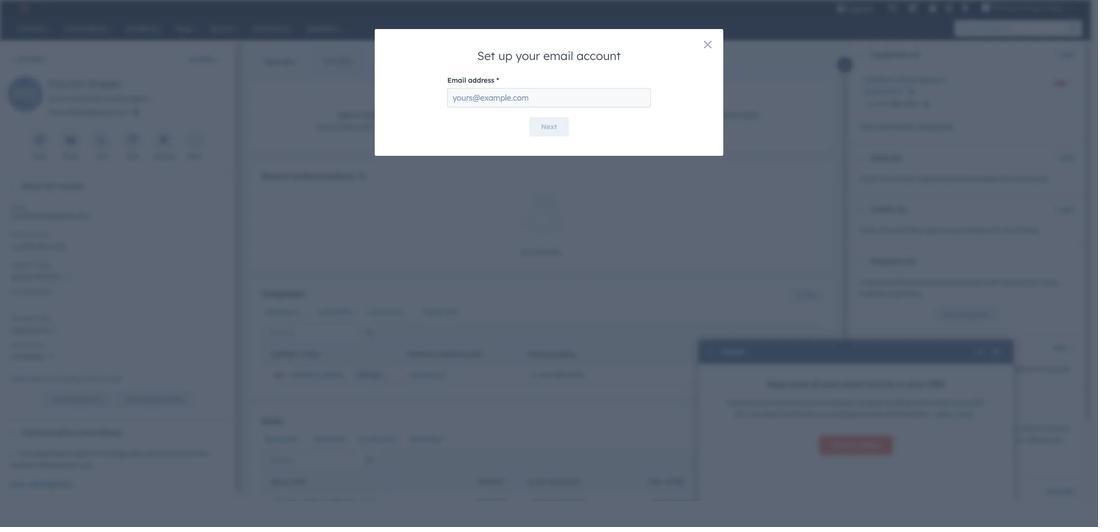 Task type: locate. For each thing, give the bounding box(es) containing it.
note image
[[35, 136, 44, 145]]

caret image inside deals (0) dropdown button
[[857, 157, 863, 159]]

up for payments
[[954, 311, 961, 319]]

company left name
[[271, 351, 300, 358]]

link opens in a new window image up view associated companies link
[[895, 87, 902, 98]]

company for company domain name
[[406, 351, 436, 358]]

to right 'types'
[[93, 449, 99, 458]]

your up crm
[[939, 365, 953, 373]]

2 caret image from the top
[[8, 432, 14, 434]]

add inside popup button
[[1053, 344, 1067, 352]]

view up deals (0)
[[859, 122, 875, 131]]

lifecycle
[[515, 112, 548, 119], [10, 315, 33, 322]]

company left domain
[[406, 351, 436, 358]]

track left of
[[789, 380, 809, 389]]

0 vertical spatial from
[[935, 398, 950, 407]]

1 vertical spatial subscriptions
[[28, 480, 73, 489]]

amount
[[478, 478, 504, 486]]

link opens in a new window image
[[895, 87, 902, 98], [440, 372, 446, 380]]

1 vertical spatial caa.com link
[[409, 371, 448, 380]]

from for your
[[935, 398, 950, 407]]

upgrade image
[[837, 4, 845, 13]]

in down 'begin'
[[863, 410, 869, 419]]

set down collect and track payments associated with this contact using hubspot payments.
[[943, 311, 952, 319]]

caret image inside 'contact create attribution' dropdown button
[[857, 406, 863, 409]]

0 horizontal spatial caa.com link
[[409, 371, 448, 380]]

(0) up revenue
[[891, 153, 901, 162]]

1 horizontal spatial communications
[[290, 171, 354, 181]]

contact inside use subscription types to manage the communications this contact receives from you
[[10, 461, 34, 470]]

1 vertical spatial with
[[988, 226, 1001, 235]]

view subscriptions button
[[10, 479, 73, 491]]

0 horizontal spatial activity
[[383, 308, 405, 316]]

2 + add from the top
[[1054, 153, 1074, 162]]

1 vertical spatial contact
[[871, 403, 897, 412]]

menu item
[[881, 0, 883, 15]]

associated for requests
[[951, 226, 986, 235]]

1 horizontal spatial lifecycle
[[515, 112, 548, 119]]

1 vertical spatial track
[[859, 226, 876, 235]]

associated down payments (0) dropdown button at the right
[[949, 278, 983, 287]]

activity inside 'popup button'
[[383, 308, 405, 316]]

add button
[[790, 289, 822, 302], [790, 416, 822, 429]]

1 vertical spatial caret image
[[8, 432, 14, 434]]

timeline
[[883, 410, 908, 419]]

keep track of your email activity in your crm
[[767, 380, 945, 389]]

0 vertical spatial communications
[[290, 171, 354, 181]]

view for view all properties
[[51, 396, 64, 403]]

deals down view associated companies link
[[871, 153, 889, 162]]

payments
[[915, 278, 947, 287], [962, 311, 990, 319]]

caret image for attachments
[[857, 347, 863, 349]]

create date up company domain name
[[423, 308, 458, 316]]

caret image up collect
[[857, 260, 863, 263]]

create right last activity date
[[423, 308, 442, 316]]

press to sort. image for deals
[[627, 478, 631, 485]]

this inside collect and track payments associated with this contact using hubspot payments.
[[1001, 278, 1012, 287]]

to left 'begin'
[[857, 398, 864, 407]]

1 caret image from the top
[[857, 54, 863, 56]]

1 vertical spatial +
[[1054, 153, 1058, 162]]

subscriptions inside communication subscriptions dropdown button
[[77, 429, 122, 437]]

2 + add button from the top
[[1054, 152, 1074, 164]]

below.
[[910, 410, 930, 419]]

navigation
[[250, 49, 366, 74]]

owner
[[33, 261, 50, 269], [294, 308, 312, 316], [280, 436, 298, 443]]

companies inside dropdown button
[[871, 50, 908, 59]]

activities. inside no activities. alert
[[532, 248, 563, 257]]

owner up peterson
[[33, 261, 50, 269]]

payments down collect and track payments associated with this contact using hubspot payments.
[[962, 311, 990, 319]]

caret image for about this contact
[[8, 185, 14, 188]]

+ add for track the customer requests associated with this record.
[[1054, 205, 1074, 214]]

presentation scheduled (sales pipeline)
[[651, 498, 777, 507]]

1 horizontal spatial last
[[369, 308, 381, 316]]

lead
[[319, 308, 333, 316], [10, 341, 23, 349]]

288- up view associated companies link
[[889, 100, 903, 108]]

0 vertical spatial add button
[[790, 289, 822, 302]]

you
[[81, 461, 93, 470]]

email image
[[66, 136, 75, 145]]

press to sort. image
[[385, 351, 389, 357], [506, 351, 510, 357], [385, 478, 389, 485]]

deal stage inside deal stage popup button
[[410, 436, 442, 443]]

caret image for deals (0)
[[857, 157, 863, 159]]

1 vertical spatial + add
[[1054, 153, 1074, 162]]

help image
[[929, 4, 937, 13]]

1 vertical spatial activities.
[[988, 424, 1018, 433]]

a
[[1040, 424, 1045, 433]]

+
[[1054, 50, 1058, 59], [1054, 153, 1058, 162], [1054, 205, 1058, 214]]

caret image inside communication subscriptions dropdown button
[[8, 432, 14, 434]]

0 vertical spatial activity
[[712, 112, 741, 119]]

$115,000
[[478, 498, 507, 507]]

0 vertical spatial stage
[[549, 112, 569, 119]]

+1
[[865, 100, 872, 108], [530, 371, 538, 380]]

agency inside martin sheen actor at creative artists agency
[[127, 94, 151, 103]]

view
[[859, 122, 875, 131], [51, 396, 64, 403], [124, 396, 137, 403], [10, 480, 26, 489]]

caret image inside companies (1) dropdown button
[[857, 54, 863, 56]]

caret image up 'see'
[[857, 347, 863, 349]]

will
[[826, 410, 836, 419]]

view down "use"
[[10, 480, 26, 489]]

0 horizontal spatial at
[[67, 94, 74, 103]]

0 vertical spatial contact
[[10, 261, 31, 269]]

press to sort. image
[[809, 351, 813, 357], [507, 478, 511, 485], [627, 478, 631, 485]]

create up 10/24/2023
[[337, 112, 360, 119]]

payments
[[871, 257, 904, 266]]

1 vertical spatial opportunity
[[10, 326, 49, 335]]

close for close date (cdt)
[[527, 478, 546, 486]]

caa.com link down companies (1)
[[865, 86, 904, 98]]

2 caret image from the top
[[857, 157, 863, 159]]

record. for track the customer requests associated with this record.
[[1016, 226, 1038, 235]]

1 vertical spatial lifecycle
[[10, 315, 33, 322]]

calling icon image
[[888, 4, 897, 13]]

hubspot up appear
[[827, 398, 855, 407]]

view property history
[[124, 396, 183, 403]]

5 caret image from the top
[[857, 347, 863, 349]]

name down search search box
[[288, 478, 305, 486]]

martinsheen@gmail.com
[[48, 108, 128, 117], [10, 212, 89, 220]]

caret image up appear
[[857, 406, 863, 409]]

1 + from the top
[[1054, 50, 1058, 59]]

communications
[[290, 171, 354, 181], [142, 449, 195, 458]]

learn
[[934, 410, 954, 419]]

deals (0)
[[871, 153, 901, 162]]

your up more in the bottom right of the page
[[952, 398, 967, 407]]

set for set up your email account
[[477, 48, 495, 63]]

owner up search search field
[[294, 308, 312, 316]]

opportunity down email address text field
[[522, 122, 561, 131]]

associated down deals (0) dropdown button
[[962, 174, 997, 183]]

email down about
[[10, 204, 25, 212]]

hubspot inside connect your email account to hubspot to begin sending emails from your crm. all your email conversations will appear in the timeline below.
[[827, 398, 855, 407]]

caret image
[[8, 185, 14, 188], [8, 432, 14, 434]]

2 track from the top
[[859, 226, 876, 235]]

Search search field
[[264, 325, 382, 342]]

to down marketing
[[963, 436, 969, 444]]

email inside email martinsheen@gmail.com
[[10, 204, 25, 212]]

companies
[[871, 50, 908, 59], [261, 289, 305, 299]]

press to sort. image for deals
[[385, 478, 389, 485]]

from left you
[[64, 461, 79, 470]]

0 horizontal spatial create date button
[[356, 433, 402, 446]]

deals for deals (0)
[[871, 153, 889, 162]]

1 vertical spatial last
[[10, 288, 21, 295]]

your right of
[[822, 380, 840, 389]]

creative artists agency link down "(1)"
[[865, 76, 945, 84]]

creative artists agency link
[[865, 76, 945, 84], [291, 371, 371, 380]]

close
[[313, 436, 329, 443], [527, 478, 546, 486]]

the left revenue
[[878, 174, 888, 183]]

+ add button for track the customer requests associated with this record.
[[1054, 204, 1074, 215]]

activity for last activity date --
[[712, 112, 741, 119]]

martinsheen@gmail.com up number
[[10, 212, 89, 220]]

up inside dialog
[[498, 48, 512, 63]]

0 vertical spatial track
[[859, 174, 876, 183]]

1 horizontal spatial activities.
[[988, 424, 1018, 433]]

contact's down when
[[995, 436, 1024, 444]]

track for track the customer requests associated with this record.
[[859, 226, 876, 235]]

1 vertical spatial up
[[954, 311, 961, 319]]

no activities. alert
[[261, 193, 822, 258]]

3 + from the top
[[1054, 205, 1058, 214]]

0 horizontal spatial up
[[498, 48, 512, 63]]

your up email address text field
[[516, 48, 540, 63]]

companies (1) button
[[849, 42, 1051, 68]]

number
[[28, 231, 49, 238]]

(0) right tickets
[[897, 205, 906, 214]]

pm inside create date 10/24/2023 12:47 pm cdt
[[373, 122, 383, 131]]

1 vertical spatial lead
[[10, 341, 23, 349]]

crm.
[[968, 398, 985, 407]]

in inside connect your email account to hubspot to begin sending emails from your crm. all your email conversations will appear in the timeline below.
[[863, 410, 869, 419]]

settings link
[[943, 3, 955, 13]]

about this contact button
[[0, 173, 225, 199]]

track down deals (0)
[[859, 174, 876, 183]]

contacted
[[23, 288, 51, 295]]

contact inside collect and track payments associated with this contact using hubspot payments.
[[1014, 278, 1038, 287]]

associated
[[877, 122, 914, 131], [962, 174, 997, 183], [951, 226, 986, 235], [949, 278, 983, 287]]

with for requests
[[988, 226, 1001, 235]]

company inside "popup button"
[[265, 308, 293, 316]]

lifecycle for lifecycle stage
[[10, 315, 33, 322]]

track inside collect and track payments associated with this contact using hubspot payments.
[[897, 278, 913, 287]]

2000 up view associated companies link
[[903, 100, 919, 108]]

0 horizontal spatial link opens in a new window image
[[440, 372, 446, 380]]

creative artists agency - new deal
[[274, 498, 393, 507]]

create date button up company domain name
[[419, 306, 466, 319]]

collect and track payments associated with this contact using hubspot payments.
[[859, 278, 1057, 298]]

hubspot down collect
[[859, 290, 887, 298]]

connect inside button
[[831, 441, 859, 450]]

attribution report builder
[[859, 455, 945, 464]]

caret image
[[857, 54, 863, 56], [857, 157, 863, 159], [857, 208, 863, 211], [857, 260, 863, 263], [857, 347, 863, 349], [857, 406, 863, 409]]

up for your
[[498, 48, 512, 63]]

0 vertical spatial set
[[477, 48, 495, 63]]

hubspot down the contacts
[[894, 436, 922, 444]]

add button for companies
[[790, 289, 822, 302]]

artists inside martin sheen actor at creative artists agency
[[105, 94, 125, 103]]

0 horizontal spatial caa.com
[[409, 371, 438, 380]]

view for view property history
[[124, 396, 137, 403]]

phone number
[[10, 231, 49, 238]]

0 horizontal spatial +1 424-288-2000
[[530, 371, 584, 380]]

payments up the 'payments.' at bottom right
[[915, 278, 947, 287]]

view left the property
[[124, 396, 137, 403]]

appear
[[838, 410, 861, 419]]

email
[[447, 76, 466, 85], [63, 153, 78, 160], [10, 204, 25, 212], [722, 347, 744, 357]]

email down 'see'
[[842, 380, 863, 389]]

from up learn
[[935, 398, 950, 407]]

1 vertical spatial activity
[[383, 308, 405, 316]]

create right close date popup button
[[360, 436, 379, 443]]

set up your email account dialog
[[375, 29, 723, 156]]

with inside collect and track payments associated with this contact using hubspot payments.
[[985, 278, 999, 287]]

link opens in a new window image down company domain name
[[440, 372, 446, 380]]

424- down the phone number
[[539, 371, 554, 380]]

payments (0) button
[[849, 248, 1070, 275]]

email left address
[[447, 76, 466, 85]]

sending
[[886, 398, 911, 407]]

meeting
[[153, 153, 175, 160]]

lead status button
[[315, 306, 361, 319]]

from inside connect your email account to hubspot to begin sending emails from your crm. all your email conversations will appear in the timeline below.
[[935, 398, 950, 407]]

caa.com link down company domain name
[[409, 371, 448, 380]]

0 vertical spatial deal stage
[[410, 436, 442, 443]]

4 caret image from the top
[[857, 260, 863, 263]]

1 vertical spatial creative artists agency
[[291, 371, 371, 380]]

connect for connect your email account to hubspot to begin sending emails from your crm. all your email conversations will appear in the timeline below.
[[727, 398, 754, 407]]

create date button right close date popup button
[[356, 433, 402, 446]]

the inside connect your email account to hubspot to begin sending emails from your crm. all your email conversations will appear in the timeline below.
[[871, 410, 881, 419]]

0 horizontal spatial 288-
[[554, 371, 568, 380]]

activities
[[955, 365, 984, 373]]

link opens in a new window image
[[895, 89, 902, 96], [440, 372, 446, 380]]

owner inside popup button
[[280, 436, 298, 443]]

lead inside lead status popup button
[[319, 308, 333, 316]]

view subscriptions
[[10, 480, 73, 489]]

all
[[66, 396, 72, 403], [971, 436, 978, 444]]

caret image inside attachments 'dropdown button'
[[857, 347, 863, 349]]

company domain name
[[406, 351, 482, 358]]

inbox
[[861, 441, 881, 450]]

marketing
[[954, 424, 986, 433]]

email
[[543, 48, 573, 63], [842, 380, 863, 389], [772, 398, 789, 407], [761, 410, 778, 419]]

caret image inside payments (0) dropdown button
[[857, 260, 863, 263]]

name
[[465, 351, 482, 358], [288, 478, 305, 486]]

opportunities
[[917, 174, 960, 183]]

connect for connect inbox
[[831, 441, 859, 450]]

close date (cdt)
[[527, 478, 581, 486]]

last inside 'last activity date --'
[[695, 112, 710, 119]]

1 vertical spatial (0)
[[897, 205, 906, 214]]

caret image left deals (0)
[[857, 157, 863, 159]]

use subscription types to manage the communications this contact receives from you
[[10, 449, 208, 470]]

0 horizontal spatial hubspot
[[827, 398, 855, 407]]

last for last contacted
[[10, 288, 21, 295]]

design
[[1022, 4, 1043, 12]]

press to sort. element
[[385, 351, 389, 359], [506, 351, 510, 359], [809, 351, 813, 359], [385, 478, 389, 486], [507, 478, 511, 486], [627, 478, 631, 486]]

1 vertical spatial link opens in a new window image
[[440, 372, 446, 380]]

1 horizontal spatial from
[[935, 398, 950, 407]]

(0) for deals (0)
[[891, 153, 901, 162]]

1 horizontal spatial caa.com
[[865, 87, 894, 96]]

lifecycle left the stage at the left of page
[[10, 315, 33, 322]]

associated inside collect and track payments associated with this contact using hubspot payments.
[[949, 278, 983, 287]]

lead up the "connected"
[[10, 341, 23, 349]]

create date
[[423, 308, 458, 316], [360, 436, 394, 443]]

to up credit
[[945, 424, 952, 433]]

subscriptions for communication subscriptions
[[77, 429, 122, 437]]

0 horizontal spatial track
[[789, 380, 809, 389]]

0 vertical spatial record.
[[1027, 174, 1049, 183]]

search button
[[1066, 20, 1082, 37]]

martinsheen@gmail.com down martin sheen actor at creative artists agency
[[48, 108, 128, 117]]

1 + add from the top
[[1054, 50, 1074, 59]]

create date button
[[419, 306, 466, 319], [356, 433, 402, 446]]

with for opportunities
[[998, 174, 1012, 183]]

view inside "button"
[[10, 480, 26, 489]]

your right all
[[745, 410, 759, 419]]

lifecycle up next
[[515, 112, 548, 119]]

attribution report builder button
[[859, 454, 959, 466]]

activities. up that
[[988, 424, 1018, 433]]

+ for track the revenue opportunities associated with this record.
[[1054, 153, 1058, 162]]

last for last activity date --
[[695, 112, 710, 119]]

0 vertical spatial activities.
[[532, 248, 563, 257]]

1 vertical spatial set
[[943, 311, 952, 319]]

contact
[[58, 182, 84, 191], [1014, 278, 1038, 287], [1046, 424, 1071, 433], [10, 461, 34, 470]]

1 horizontal spatial create date
[[423, 308, 458, 316]]

create
[[337, 112, 360, 119], [423, 308, 442, 316], [360, 436, 379, 443]]

1 vertical spatial record.
[[1016, 226, 1038, 235]]

0 vertical spatial all
[[66, 396, 72, 403]]

view all properties
[[51, 396, 102, 403]]

email inside dialog
[[543, 48, 573, 63]]

add button for deals
[[790, 416, 822, 429]]

email right minimize dialog image at the right
[[722, 347, 744, 357]]

activity inside 'last activity date --'
[[712, 112, 741, 119]]

2 + from the top
[[1054, 153, 1058, 162]]

owner inside "popup button"
[[294, 308, 312, 316]]

1 vertical spatial add button
[[790, 416, 822, 429]]

1 vertical spatial from
[[64, 461, 79, 470]]

at left 1:30
[[551, 498, 558, 507]]

the down tickets
[[878, 226, 888, 235]]

deals up deal owner
[[261, 416, 283, 426]]

expand dialog image
[[977, 349, 984, 356]]

2 vertical spatial + add
[[1054, 205, 1074, 214]]

stage inside the "lifecycle stage opportunity"
[[549, 112, 569, 119]]

lead for lead status
[[10, 341, 23, 349]]

0 vertical spatial companies
[[871, 50, 908, 59]]

0 horizontal spatial account
[[577, 48, 621, 63]]

1 horizontal spatial all
[[971, 436, 978, 444]]

0 vertical spatial + add button
[[1054, 49, 1074, 61]]

1 horizontal spatial companies
[[871, 50, 908, 59]]

caret image inside tickets (0) dropdown button
[[857, 208, 863, 211]]

424- up view associated companies link
[[874, 100, 889, 108]]

create date right close date popup button
[[360, 436, 394, 443]]

creative down sheen at left
[[76, 94, 103, 103]]

1 horizontal spatial up
[[954, 311, 961, 319]]

the for customer
[[878, 226, 888, 235]]

2 vertical spatial + add button
[[1054, 204, 1074, 215]]

- for creative artists agency - new deal
[[355, 498, 358, 507]]

3 + add from the top
[[1054, 205, 1074, 214]]

track up the 'payments.' at bottom right
[[897, 278, 913, 287]]

Email address text field
[[447, 88, 651, 107]]

all left properties
[[66, 396, 72, 403]]

more
[[956, 410, 973, 419]]

set up payments link
[[935, 307, 998, 323]]

contact owner
[[10, 261, 50, 269]]

caret image left communication
[[8, 432, 14, 434]]

1 vertical spatial communications
[[142, 449, 195, 458]]

1 add button from the top
[[790, 289, 822, 302]]

from
[[935, 398, 950, 407], [64, 461, 79, 470]]

email right all
[[761, 410, 778, 419]]

1 horizontal spatial +1
[[865, 100, 872, 108]]

0 vertical spatial pm
[[373, 122, 383, 131]]

press to sort. element for amount
[[507, 478, 511, 486]]

at right "actor"
[[67, 94, 74, 103]]

(0) for tickets (0)
[[897, 205, 906, 214]]

link opens in a new window image down company domain name
[[440, 372, 446, 380]]

1 vertical spatial owner
[[294, 308, 312, 316]]

1 horizontal spatial close
[[527, 478, 546, 486]]

0 vertical spatial at
[[67, 94, 74, 103]]

contact up james
[[10, 261, 31, 269]]

0 vertical spatial lifecycle
[[515, 112, 548, 119]]

(0) for payments (0)
[[906, 257, 916, 266]]

track for track the revenue opportunities associated with this record.
[[859, 174, 876, 183]]

1 + add button from the top
[[1054, 49, 1074, 61]]

0 horizontal spatial press to sort. image
[[507, 478, 511, 485]]

3 caret image from the top
[[857, 208, 863, 211]]

all left that
[[971, 436, 978, 444]]

associated down tickets (0) dropdown button
[[951, 226, 986, 235]]

0 horizontal spatial deals
[[261, 416, 283, 426]]

1 horizontal spatial opportunity
[[522, 122, 561, 131]]

creative artists agency link down name
[[291, 371, 371, 380]]

1 horizontal spatial set
[[943, 311, 952, 319]]

0 horizontal spatial activities.
[[532, 248, 563, 257]]

1 caret image from the top
[[8, 185, 14, 188]]

task
[[127, 153, 139, 160]]

6 caret image from the top
[[857, 406, 863, 409]]

set inside set up payments link
[[943, 311, 952, 319]]

0 vertical spatial create date button
[[419, 306, 466, 319]]

0 vertical spatial lead
[[319, 308, 333, 316]]

contact up "attribute"
[[871, 403, 897, 412]]

studio
[[1045, 4, 1064, 12]]

email up email address text field
[[543, 48, 573, 63]]

begin
[[866, 398, 884, 407]]

2 add button from the top
[[790, 416, 822, 429]]

0 horizontal spatial phone
[[10, 231, 27, 238]]

caret image left companies (1)
[[857, 54, 863, 56]]

navigation containing overview
[[250, 49, 366, 74]]

lifecycle inside the "lifecycle stage opportunity"
[[515, 112, 548, 119]]

manage
[[101, 449, 128, 458]]

2 vertical spatial +
[[1054, 205, 1058, 214]]

actions button
[[183, 49, 227, 69]]

more image
[[190, 136, 199, 145]]

0 horizontal spatial companies
[[261, 289, 305, 299]]

attribution
[[859, 455, 896, 464]]

0 vertical spatial 288-
[[889, 100, 903, 108]]

connect inbox button
[[819, 436, 893, 455]]

1 horizontal spatial phone
[[527, 351, 548, 358]]

last inside last activity date 'popup button'
[[369, 308, 381, 316]]

email inside dialog
[[447, 76, 466, 85]]

minimize dialog image
[[706, 349, 714, 356]]

0 vertical spatial with
[[998, 174, 1012, 183]]

track the revenue opportunities associated with this record.
[[859, 174, 1049, 183]]

3 + add button from the top
[[1054, 204, 1074, 215]]

1 track from the top
[[859, 174, 876, 183]]

deals for deals
[[261, 416, 283, 426]]

close date
[[313, 436, 344, 443]]

phone for phone number
[[10, 231, 27, 238]]

contact inside dropdown button
[[58, 182, 84, 191]]

your inside set up your email account dialog
[[516, 48, 540, 63]]

calling icon button
[[884, 1, 901, 14]]

creative inside martin sheen actor at creative artists agency
[[76, 94, 103, 103]]

subscriptions inside view subscriptions "button"
[[28, 480, 73, 489]]

2 vertical spatial owner
[[280, 436, 298, 443]]

from inside use subscription types to manage the communications this contact receives from you
[[64, 461, 79, 470]]

0 horizontal spatial link opens in a new window image
[[440, 372, 446, 380]]

caret image for companies (1)
[[857, 54, 863, 56]]

overview
[[264, 57, 296, 66]]

date inside create date 10/24/2023 12:47 pm cdt
[[361, 112, 377, 119]]

name right domain
[[465, 351, 482, 358]]

all inside "attribute contacts created to marketing activities. when a contact is created, hubspot gives credit to all that contact's interactions."
[[971, 436, 978, 444]]

hubspot link
[[12, 2, 36, 14]]

meeting image
[[159, 136, 168, 145]]

today at 1:30 pm
[[530, 498, 584, 507]]

1 vertical spatial name
[[288, 478, 305, 486]]

1 horizontal spatial contact's
[[995, 436, 1024, 444]]

contact left 'using'
[[1014, 278, 1038, 287]]

close inside popup button
[[313, 436, 329, 443]]

properties
[[74, 396, 102, 403]]

Search HubSpot search field
[[955, 20, 1073, 37]]

pm left cdt
[[373, 122, 383, 131]]

press to sort. element for close date (cdt)
[[627, 478, 631, 486]]

set inside set up your email account dialog
[[477, 48, 495, 63]]

contact down "use"
[[10, 461, 34, 470]]

connect inside connect your email account to hubspot to begin sending emails from your crm. all your email conversations will appear in the timeline below.
[[727, 398, 754, 407]]

account inside set up your email account dialog
[[577, 48, 621, 63]]

1 horizontal spatial connect
[[831, 441, 859, 450]]

0 horizontal spatial contact
[[10, 261, 31, 269]]

deals inside dropdown button
[[871, 153, 889, 162]]

0 horizontal spatial subscriptions
[[28, 480, 73, 489]]

0 horizontal spatial 2000
[[568, 371, 584, 380]]

contact's
[[83, 375, 108, 382], [995, 436, 1024, 444]]

caret image inside about this contact dropdown button
[[8, 185, 14, 188]]

create for bottom the create date "popup button"
[[360, 436, 379, 443]]

view down legal basis for processing contact's data
[[51, 396, 64, 403]]

+1 up view associated companies link
[[865, 100, 872, 108]]

+1 424-288-2000 up view associated companies link
[[865, 100, 919, 108]]

company up company name
[[265, 308, 293, 316]]

0 vertical spatial account
[[577, 48, 621, 63]]

- for last activity date --
[[724, 122, 727, 131]]

task image
[[128, 136, 137, 145]]

call image
[[97, 136, 106, 145]]

1 horizontal spatial caa.com link
[[865, 86, 904, 98]]

contact inside dropdown button
[[871, 403, 897, 412]]

+1 down the phone number
[[530, 371, 538, 380]]

1 vertical spatial contact's
[[995, 436, 1024, 444]]

connect inbox
[[831, 441, 881, 450]]

288-
[[889, 100, 903, 108], [554, 371, 568, 380]]

in up sending
[[898, 380, 905, 389]]

actor
[[48, 94, 66, 103]]

creative artists agency down name
[[291, 371, 371, 380]]

the for revenue
[[878, 174, 888, 183]]

the inside use subscription types to manage the communications this contact receives from you
[[130, 449, 140, 458]]

at inside martin sheen actor at creative artists agency
[[67, 94, 74, 103]]

to up crm
[[930, 365, 937, 373]]

menu
[[830, 0, 1079, 15]]



Task type: vqa. For each thing, say whether or not it's contained in the screenshot.
Sales's Sales
no



Task type: describe. For each thing, give the bounding box(es) containing it.
opportunity inside the "lifecycle stage opportunity"
[[522, 122, 561, 131]]

caret image for payments (0)
[[857, 260, 863, 263]]

last activity date
[[369, 308, 421, 316]]

1 vertical spatial caa.com
[[409, 371, 438, 380]]

associated for opportunities
[[962, 174, 997, 183]]

artists down deal name
[[304, 498, 326, 507]]

(cdt)
[[565, 478, 581, 486]]

2 vertical spatial record.
[[1048, 365, 1070, 373]]

payments.
[[889, 290, 922, 298]]

attribute
[[859, 424, 887, 433]]

company for company name
[[271, 351, 300, 358]]

files
[[885, 365, 898, 373]]

1 horizontal spatial creative artists agency link
[[865, 76, 945, 84]]

payments inside collect and track payments associated with this contact using hubspot payments.
[[915, 278, 947, 287]]

associated up deals (0)
[[877, 122, 914, 131]]

1 vertical spatial martinsheen@gmail.com
[[10, 212, 89, 220]]

types
[[73, 449, 91, 458]]

0 vertical spatial caa.com
[[865, 87, 894, 96]]

connected
[[10, 352, 44, 361]]

attachments button
[[849, 335, 1043, 361]]

0 vertical spatial 2000
[[903, 100, 919, 108]]

(1)
[[910, 50, 919, 59]]

0 horizontal spatial create date
[[360, 436, 394, 443]]

hubspot image
[[17, 2, 29, 14]]

track the customer requests associated with this record.
[[859, 226, 1038, 235]]

1 horizontal spatial at
[[551, 498, 558, 507]]

the for files
[[873, 365, 883, 373]]

account inside connect your email account to hubspot to begin sending emails from your crm. all your email conversations will appear in the timeline below.
[[791, 398, 817, 407]]

close for close date
[[313, 436, 329, 443]]

activities
[[323, 57, 352, 66]]

to right uploaded
[[1026, 365, 1033, 373]]

1 vertical spatial pm
[[574, 498, 584, 507]]

see
[[859, 365, 871, 373]]

about
[[21, 182, 42, 191]]

close dialog image
[[992, 349, 1000, 356]]

Search search field
[[264, 452, 382, 469]]

0 vertical spatial link opens in a new window image
[[895, 87, 902, 98]]

basis
[[26, 375, 41, 382]]

search image
[[1070, 25, 1077, 32]]

1 horizontal spatial payments
[[962, 311, 990, 319]]

set up payments
[[943, 311, 990, 319]]

last activity date button
[[365, 306, 421, 319]]

company for company owner
[[265, 308, 293, 316]]

when
[[1020, 424, 1038, 433]]

number
[[550, 351, 576, 358]]

press to sort. image for companies
[[385, 351, 389, 357]]

connected button
[[10, 347, 225, 363]]

stage
[[35, 315, 51, 322]]

receives
[[36, 461, 62, 470]]

tickets (0) button
[[849, 197, 1051, 223]]

10/24/2023
[[316, 122, 353, 131]]

attribution
[[923, 403, 959, 412]]

marketplaces image
[[908, 4, 917, 13]]

james
[[10, 273, 31, 281]]

activity
[[866, 380, 895, 389]]

to inside use subscription types to manage the communications this contact receives from you
[[93, 449, 99, 458]]

2 horizontal spatial stage
[[666, 478, 685, 486]]

contacts link
[[8, 55, 45, 63]]

hubspot inside "attribute contacts created to marketing activities. when a contact is created, hubspot gives credit to all that contact's interactions."
[[894, 436, 922, 444]]

1 vertical spatial link opens in a new window image
[[440, 372, 446, 380]]

james peterson
[[10, 273, 61, 281]]

creative down companies (1)
[[865, 76, 894, 84]]

press to sort. image for companies
[[809, 351, 813, 357]]

james peterson image
[[981, 3, 990, 12]]

companies for companies
[[261, 289, 305, 299]]

all inside 'view all properties' link
[[66, 396, 72, 403]]

email martinsheen@gmail.com
[[10, 204, 89, 220]]

artists down "(1)"
[[896, 76, 918, 84]]

view associated companies link
[[859, 121, 953, 133]]

contact's inside "attribute contacts created to marketing activities. when a contact is created, hubspot gives credit to all that contact's interactions."
[[995, 436, 1024, 444]]

+ add button for track the revenue opportunities associated with this record.
[[1054, 152, 1074, 164]]

that
[[980, 436, 993, 444]]

set for set up payments
[[943, 311, 952, 319]]

0 horizontal spatial contact's
[[83, 375, 108, 382]]

0 vertical spatial owner
[[33, 261, 50, 269]]

your down attached
[[907, 380, 925, 389]]

phone number
[[527, 351, 576, 358]]

email down email 'image'
[[63, 153, 78, 160]]

contacts
[[889, 424, 917, 433]]

subscription
[[32, 449, 71, 458]]

settings image
[[945, 4, 954, 13]]

activity for last activity date
[[383, 308, 405, 316]]

marketplaces button
[[903, 0, 923, 15]]

1 vertical spatial 288-
[[554, 371, 568, 380]]

subscriptions for view subscriptions
[[28, 480, 73, 489]]

property
[[139, 396, 163, 403]]

0 horizontal spatial name
[[288, 478, 305, 486]]

deal owner button
[[261, 433, 306, 446]]

1 vertical spatial +1 424-288-2000
[[530, 371, 584, 380]]

communications inside use subscription types to manage the communications this contact receives from you
[[142, 449, 195, 458]]

manage
[[1046, 487, 1074, 496]]

1 horizontal spatial +1 424-288-2000
[[865, 100, 919, 108]]

with for payments
[[985, 278, 999, 287]]

1 vertical spatial track
[[789, 380, 809, 389]]

0 vertical spatial caa.com link
[[865, 86, 904, 98]]

view all properties link
[[43, 392, 110, 408]]

1 horizontal spatial create date button
[[419, 306, 466, 319]]

+ add for track the revenue opportunities associated with this record.
[[1054, 153, 1074, 162]]

created
[[919, 424, 943, 433]]

notifications image
[[961, 4, 970, 13]]

use
[[18, 449, 31, 458]]

view for view associated companies
[[859, 122, 875, 131]]

this inside dropdown button
[[44, 182, 56, 191]]

date inside 'last activity date --'
[[743, 112, 758, 119]]

deal owner
[[265, 436, 298, 443]]

phone for phone number
[[527, 351, 548, 358]]

scheduled
[[694, 498, 727, 507]]

contact for contact owner
[[10, 261, 31, 269]]

1 vertical spatial 424-
[[539, 371, 554, 380]]

0 horizontal spatial +1
[[530, 371, 538, 380]]

creative artists agency - new deal link
[[274, 498, 393, 507]]

lead for lead status
[[319, 308, 333, 316]]

associated for payments
[[949, 278, 983, 287]]

0 vertical spatial +1
[[865, 100, 872, 108]]

last for last activity date
[[369, 308, 381, 316]]

your down keep
[[755, 398, 770, 407]]

Phone number text field
[[10, 237, 225, 256]]

to down of
[[819, 398, 825, 407]]

create
[[899, 403, 921, 412]]

james peterson button
[[10, 267, 225, 283]]

press to sort. element for company name
[[385, 351, 389, 359]]

0 vertical spatial martinsheen@gmail.com
[[48, 108, 128, 117]]

data
[[109, 375, 122, 382]]

0 vertical spatial in
[[898, 380, 905, 389]]

press to sort. element for deal name
[[385, 478, 389, 486]]

1 horizontal spatial link opens in a new window image
[[895, 89, 902, 96]]

peterson
[[33, 273, 61, 281]]

record. for track the revenue opportunities associated with this record.
[[1027, 174, 1049, 183]]

this inside use subscription types to manage the communications this contact receives from you
[[197, 449, 208, 458]]

view associated companies
[[859, 122, 953, 131]]

date inside popup button
[[330, 436, 344, 443]]

presentation
[[651, 498, 692, 507]]

upgrade
[[847, 5, 874, 13]]

artists left the primary
[[322, 371, 344, 380]]

contact inside "attribute contacts created to marketing activities. when a contact is created, hubspot gives credit to all that contact's interactions."
[[1046, 424, 1071, 433]]

create for right the create date "popup button"
[[423, 308, 442, 316]]

view for view subscriptions
[[10, 480, 26, 489]]

1 horizontal spatial creative artists agency
[[865, 76, 945, 84]]

hubspot inside collect and track payments associated with this contact using hubspot payments.
[[859, 290, 887, 298]]

stage inside popup button
[[425, 436, 442, 443]]

1 horizontal spatial deal stage
[[648, 478, 685, 486]]

lifecycle stage
[[10, 315, 51, 322]]

payments (0)
[[871, 257, 916, 266]]

provation
[[992, 4, 1021, 12]]

deal stage button
[[406, 433, 450, 446]]

no
[[521, 248, 530, 257]]

requests
[[922, 226, 949, 235]]

1 vertical spatial creative artists agency link
[[291, 371, 371, 380]]

attachments
[[871, 344, 914, 352]]

credit
[[942, 436, 961, 444]]

caret image for contact create attribution
[[857, 406, 863, 409]]

domain
[[438, 351, 463, 358]]

12:47
[[355, 122, 371, 131]]

Last contacted text field
[[10, 294, 225, 309]]

from for you
[[64, 461, 79, 470]]

caret image for communication subscriptions
[[8, 432, 14, 434]]

interactions.
[[1026, 436, 1065, 444]]

0 vertical spatial create date
[[423, 308, 458, 316]]

contact for contact create attribution
[[871, 403, 897, 412]]

email down keep
[[772, 398, 789, 407]]

provation design studio
[[992, 4, 1064, 12]]

close image
[[704, 41, 712, 48]]

call
[[97, 153, 107, 160]]

pipeline)
[[750, 498, 777, 507]]

tickets
[[871, 205, 895, 214]]

last contacted
[[10, 288, 51, 295]]

1 horizontal spatial 424-
[[874, 100, 889, 108]]

opportunity button
[[10, 321, 225, 336]]

create inside create date 10/24/2023 12:47 pm cdt
[[337, 112, 360, 119]]

opportunity inside 'popup button'
[[10, 326, 49, 335]]

companies for companies (1)
[[871, 50, 908, 59]]

lifecycle for lifecycle stage opportunity
[[515, 112, 548, 119]]

collect
[[859, 278, 880, 287]]

caret image for tickets (0)
[[857, 208, 863, 211]]

companies (1)
[[871, 50, 919, 59]]

creative down name
[[291, 371, 320, 380]]

see the files attached to your activities or uploaded to this record.
[[859, 365, 1070, 373]]

today
[[530, 498, 550, 507]]

name
[[302, 351, 319, 358]]

date inside 'popup button'
[[407, 308, 421, 316]]

company owner
[[265, 308, 312, 316]]

company name
[[271, 351, 319, 358]]

+ for track the customer requests associated with this record.
[[1054, 205, 1058, 214]]

creative down deal name
[[274, 498, 302, 507]]

press to sort. element for company domain name
[[506, 351, 510, 359]]

1 vertical spatial create date button
[[356, 433, 402, 446]]

owner for deals
[[280, 436, 298, 443]]

crm
[[927, 380, 945, 389]]

attached
[[899, 365, 928, 373]]

no activities.
[[521, 248, 563, 257]]

press to sort. element for phone number
[[809, 351, 813, 359]]

activities. inside "attribute contacts created to marketing activities. when a contact is created, hubspot gives credit to all that contact's interactions."
[[988, 424, 1018, 433]]

deals (0) button
[[849, 145, 1051, 171]]

deal name
[[271, 478, 305, 486]]

builder
[[921, 455, 945, 464]]

menu containing provation design studio
[[830, 0, 1079, 15]]

owner for companies
[[294, 308, 312, 316]]

revenue
[[890, 174, 915, 183]]

1 horizontal spatial name
[[465, 351, 482, 358]]



